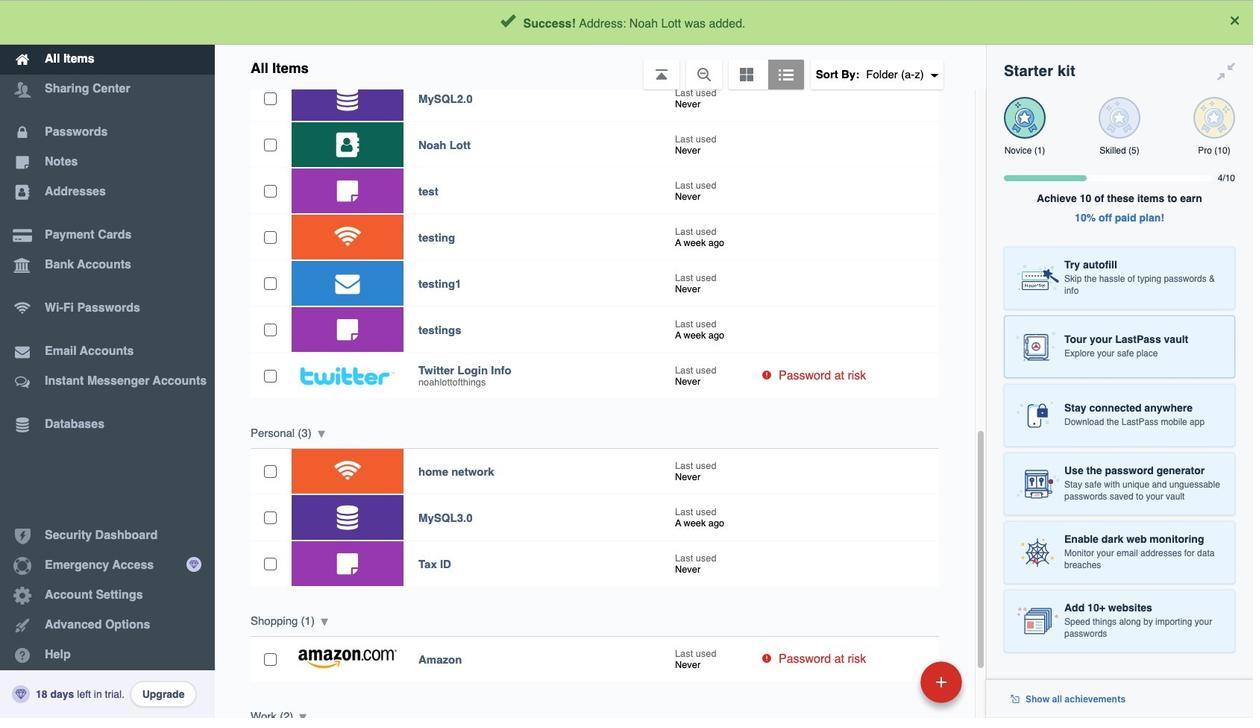 Task type: locate. For each thing, give the bounding box(es) containing it.
alert
[[0, 0, 1253, 45]]

Search search field
[[360, 6, 956, 39]]

vault options navigation
[[215, 45, 986, 90]]

main navigation navigation
[[0, 0, 215, 718]]



Task type: describe. For each thing, give the bounding box(es) containing it.
new item navigation
[[818, 657, 971, 718]]

search my vault text field
[[360, 6, 956, 39]]

new item element
[[818, 661, 967, 703]]



